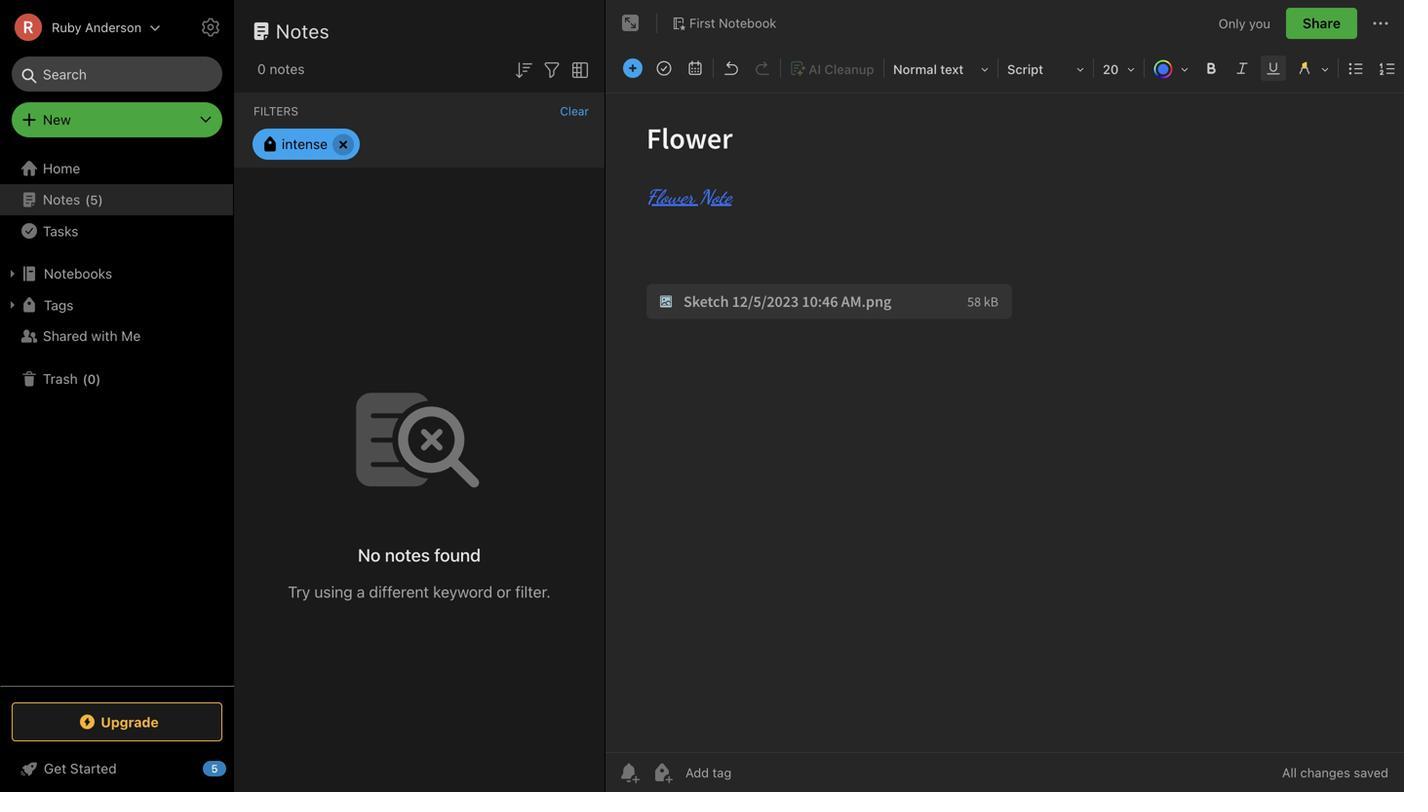 Task type: locate. For each thing, give the bounding box(es) containing it.
1 horizontal spatial 5
[[211, 763, 218, 776]]

get
[[44, 761, 66, 777]]

click to collapse image
[[227, 757, 241, 780]]

0 vertical spatial )
[[98, 192, 103, 207]]

all
[[1282, 766, 1297, 781]]

1 horizontal spatial notes
[[276, 20, 330, 42]]

trash
[[43, 371, 78, 387]]

or
[[497, 583, 511, 602]]

shared with me link
[[0, 321, 233, 352]]

add filters image
[[540, 58, 564, 82]]

trash ( 0 )
[[43, 371, 101, 387]]

tasks button
[[0, 216, 233, 247]]

0 vertical spatial notes
[[276, 20, 330, 42]]

1 vertical spatial 0
[[88, 372, 96, 386]]

( inside notes ( 5 )
[[85, 192, 90, 207]]

home link
[[0, 153, 234, 184]]

( right trash
[[83, 372, 88, 386]]

View options field
[[564, 57, 592, 82]]

expand notebooks image
[[5, 266, 20, 282]]

notes down home
[[43, 192, 80, 208]]

bulleted list image
[[1343, 55, 1370, 82]]

Account field
[[0, 8, 161, 47]]

) inside notes ( 5 )
[[98, 192, 103, 207]]

0 vertical spatial notes
[[270, 61, 305, 77]]

underline image
[[1260, 55, 1287, 82]]

1 vertical spatial )
[[96, 372, 101, 386]]

Heading level field
[[886, 55, 996, 83]]

notes inside tree
[[43, 192, 80, 208]]

try
[[288, 583, 310, 602]]

clear button
[[560, 104, 589, 118]]

5
[[90, 192, 98, 207], [211, 763, 218, 776]]

add a reminder image
[[617, 762, 641, 785]]

shared with me
[[43, 328, 141, 344]]

numbered list image
[[1374, 55, 1401, 82]]

upgrade button
[[12, 703, 222, 742]]

1 horizontal spatial 0
[[257, 61, 266, 77]]

5 down the home link
[[90, 192, 98, 207]]

0 horizontal spatial notes
[[43, 192, 80, 208]]

notebook
[[719, 16, 777, 30]]

normal
[[893, 62, 937, 77]]

started
[[70, 761, 117, 777]]

expand tags image
[[5, 297, 20, 313]]

) down the home link
[[98, 192, 103, 207]]

notes up different
[[385, 545, 430, 566]]

tree
[[0, 153, 234, 686]]

Insert field
[[618, 55, 648, 82]]

) right trash
[[96, 372, 101, 386]]

add tag image
[[650, 762, 674, 785]]

0 right trash
[[88, 372, 96, 386]]

intense
[[282, 136, 328, 152]]

notes
[[270, 61, 305, 77], [385, 545, 430, 566]]

Add filters field
[[540, 57, 564, 82]]

1 vertical spatial notes
[[385, 545, 430, 566]]

0 up "filters"
[[257, 61, 266, 77]]

5 left click to collapse icon
[[211, 763, 218, 776]]

1 vertical spatial 5
[[211, 763, 218, 776]]

notes for notes
[[276, 20, 330, 42]]

5 inside help and learning task checklist field
[[211, 763, 218, 776]]

None search field
[[25, 57, 209, 92]]

you
[[1249, 16, 1271, 30]]

( for notes
[[85, 192, 90, 207]]

normal text
[[893, 62, 964, 77]]

all changes saved
[[1282, 766, 1389, 781]]

(
[[85, 192, 90, 207], [83, 372, 88, 386]]

20
[[1103, 62, 1119, 77]]

a
[[357, 583, 365, 602]]

try using a different keyword or filter.
[[288, 583, 551, 602]]

0 horizontal spatial notes
[[270, 61, 305, 77]]

tasks
[[43, 223, 78, 239]]

ruby anderson
[[52, 20, 142, 35]]

Font size field
[[1096, 55, 1142, 83]]

notes up "filters"
[[270, 61, 305, 77]]

1 horizontal spatial notes
[[385, 545, 430, 566]]

notes
[[276, 20, 330, 42], [43, 192, 80, 208]]

1 vertical spatial notes
[[43, 192, 80, 208]]

0
[[257, 61, 266, 77], [88, 372, 96, 386]]

( inside trash ( 0 )
[[83, 372, 88, 386]]

notes for no
[[385, 545, 430, 566]]

0 horizontal spatial 5
[[90, 192, 98, 207]]

note window element
[[606, 0, 1404, 793]]

)
[[98, 192, 103, 207], [96, 372, 101, 386]]

new
[[43, 112, 71, 128]]

0 vertical spatial (
[[85, 192, 90, 207]]

first notebook button
[[665, 10, 783, 37]]

upgrade
[[101, 715, 159, 731]]

0 vertical spatial 5
[[90, 192, 98, 207]]

notes up 0 notes
[[276, 20, 330, 42]]

clear
[[560, 104, 589, 118]]

) inside trash ( 0 )
[[96, 372, 101, 386]]

Help and Learning task checklist field
[[0, 754, 234, 785]]

( for trash
[[83, 372, 88, 386]]

found
[[434, 545, 481, 566]]

( down the home link
[[85, 192, 90, 207]]

share
[[1303, 15, 1341, 31]]

0 horizontal spatial 0
[[88, 372, 96, 386]]

1 vertical spatial (
[[83, 372, 88, 386]]



Task type: vqa. For each thing, say whether or not it's contained in the screenshot.
Notes related to Notes ( 5 )
yes



Task type: describe. For each thing, give the bounding box(es) containing it.
0 notes
[[257, 61, 305, 77]]

Search text field
[[25, 57, 209, 92]]

ruby
[[52, 20, 81, 35]]

bold image
[[1198, 55, 1225, 82]]

me
[[121, 328, 141, 344]]

0 inside trash ( 0 )
[[88, 372, 96, 386]]

filter.
[[515, 583, 551, 602]]

tags button
[[0, 290, 233, 321]]

home
[[43, 160, 80, 177]]

share button
[[1286, 8, 1357, 39]]

script
[[1007, 62, 1044, 77]]

More actions field
[[1369, 8, 1393, 39]]

expand note image
[[619, 12, 643, 35]]

Note Editor text field
[[606, 94, 1404, 753]]

text
[[940, 62, 964, 77]]

notebooks
[[44, 266, 112, 282]]

new button
[[12, 102, 222, 138]]

using
[[314, 583, 353, 602]]

saved
[[1354, 766, 1389, 781]]

anderson
[[85, 20, 142, 35]]

notes for notes ( 5 )
[[43, 192, 80, 208]]

Add tag field
[[684, 765, 830, 782]]

only you
[[1219, 16, 1271, 30]]

changes
[[1301, 766, 1351, 781]]

settings image
[[199, 16, 222, 39]]

shared
[[43, 328, 87, 344]]

Font color field
[[1147, 55, 1196, 83]]

different
[[369, 583, 429, 602]]

keyword
[[433, 583, 493, 602]]

first notebook
[[689, 16, 777, 30]]

notebooks link
[[0, 258, 233, 290]]

tree containing home
[[0, 153, 234, 686]]

with
[[91, 328, 118, 344]]

0 vertical spatial 0
[[257, 61, 266, 77]]

italic image
[[1229, 55, 1256, 82]]

filters
[[254, 104, 298, 118]]

notes for 0
[[270, 61, 305, 77]]

Highlight field
[[1289, 55, 1336, 83]]

no notes found
[[358, 545, 481, 566]]

get started
[[44, 761, 117, 777]]

first
[[689, 16, 715, 30]]

calendar event image
[[682, 55, 709, 82]]

more actions image
[[1369, 12, 1393, 35]]

) for trash
[[96, 372, 101, 386]]

tags
[[44, 297, 74, 313]]

Font family field
[[1001, 55, 1091, 83]]

undo image
[[718, 55, 745, 82]]

Sort options field
[[512, 57, 535, 82]]

5 inside notes ( 5 )
[[90, 192, 98, 207]]

only
[[1219, 16, 1246, 30]]

) for notes
[[98, 192, 103, 207]]

task image
[[650, 55, 678, 82]]

notes ( 5 )
[[43, 192, 103, 208]]

intense button
[[253, 129, 360, 160]]

no
[[358, 545, 381, 566]]



